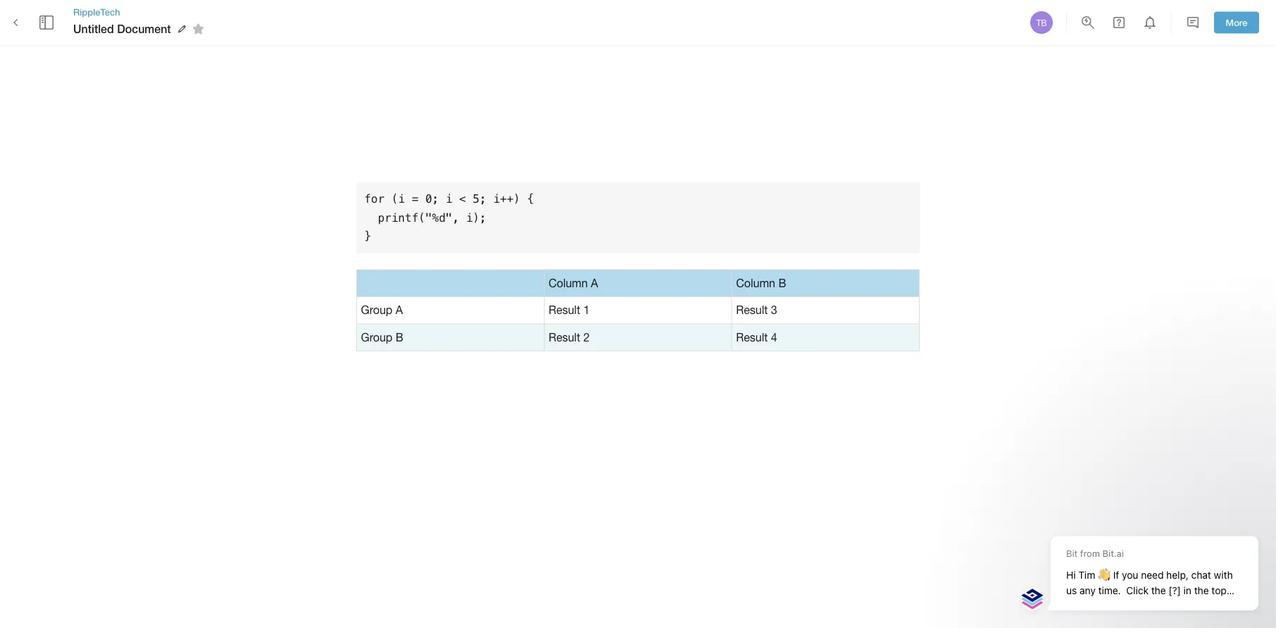 Task type: describe. For each thing, give the bounding box(es) containing it.
result for result 4
[[736, 331, 768, 344]]

2
[[584, 331, 590, 344]]

3
[[771, 304, 778, 317]]

i);
[[466, 211, 487, 224]]

group for group a
[[361, 304, 393, 317]]

column b
[[736, 277, 787, 290]]

result 3
[[736, 304, 778, 317]]

b for column b
[[779, 277, 787, 290]]

0;
[[425, 192, 439, 206]]

{
[[527, 192, 534, 206]]

4
[[771, 331, 778, 344]]

document
[[117, 22, 171, 36]]

result for result 2
[[549, 331, 581, 344]]

column for column b
[[736, 277, 776, 290]]

=
[[412, 192, 419, 206]]

untitled
[[73, 22, 114, 36]]

group a
[[361, 304, 403, 317]]

b for group b
[[396, 331, 404, 344]]

a for group a
[[396, 304, 403, 317]]

printf("%d",
[[378, 211, 459, 224]]

result for result 3
[[736, 304, 768, 317]]

column a
[[549, 277, 598, 290]]

}
[[364, 230, 371, 243]]



Task type: vqa. For each thing, say whether or not it's contained in the screenshot.
Zone
no



Task type: locate. For each thing, give the bounding box(es) containing it.
for
[[364, 192, 385, 206]]

1 column from the left
[[549, 277, 588, 290]]

favorite image
[[190, 20, 207, 37]]

untitled document
[[73, 22, 171, 36]]

0 horizontal spatial a
[[396, 304, 403, 317]]

rippletech
[[73, 6, 120, 17]]

1 vertical spatial b
[[396, 331, 404, 344]]

dialog
[[1012, 492, 1266, 621]]

b
[[779, 277, 787, 290], [396, 331, 404, 344]]

tb button
[[1029, 9, 1055, 36]]

result for result 1
[[549, 304, 581, 317]]

0 vertical spatial group
[[361, 304, 393, 317]]

0 horizontal spatial b
[[396, 331, 404, 344]]

result left 4 on the right
[[736, 331, 768, 344]]

(i
[[392, 192, 405, 206]]

0 vertical spatial a
[[591, 277, 598, 290]]

group down group a
[[361, 331, 393, 344]]

a for column a
[[591, 277, 598, 290]]

result left 3
[[736, 304, 768, 317]]

group
[[361, 304, 393, 317], [361, 331, 393, 344]]

1 vertical spatial group
[[361, 331, 393, 344]]

i
[[446, 192, 453, 206]]

column up result 1
[[549, 277, 588, 290]]

group up group b in the left of the page
[[361, 304, 393, 317]]

result 4
[[736, 331, 778, 344]]

column for column a
[[549, 277, 588, 290]]

1 horizontal spatial b
[[779, 277, 787, 290]]

for (i = 0; i < 5; i++) { printf("%d", i); }
[[364, 192, 534, 243]]

0 horizontal spatial column
[[549, 277, 588, 290]]

1 vertical spatial a
[[396, 304, 403, 317]]

rippletech link
[[73, 6, 209, 18]]

2 group from the top
[[361, 331, 393, 344]]

result 2
[[549, 331, 590, 344]]

more
[[1226, 17, 1248, 28]]

2 column from the left
[[736, 277, 776, 290]]

1 horizontal spatial a
[[591, 277, 598, 290]]

5;
[[473, 192, 487, 206]]

tb
[[1037, 18, 1047, 27]]

a
[[591, 277, 598, 290], [396, 304, 403, 317]]

1 group from the top
[[361, 304, 393, 317]]

<
[[459, 192, 466, 206]]

result left 1
[[549, 304, 581, 317]]

more button
[[1215, 12, 1260, 33]]

group for group b
[[361, 331, 393, 344]]

result
[[549, 304, 581, 317], [736, 304, 768, 317], [549, 331, 581, 344], [736, 331, 768, 344]]

1 horizontal spatial column
[[736, 277, 776, 290]]

i++)
[[493, 192, 520, 206]]

result 1
[[549, 304, 590, 317]]

result left 2
[[549, 331, 581, 344]]

column
[[549, 277, 588, 290], [736, 277, 776, 290]]

group b
[[361, 331, 404, 344]]

1
[[584, 304, 590, 317]]

column up result 3
[[736, 277, 776, 290]]

0 vertical spatial b
[[779, 277, 787, 290]]



